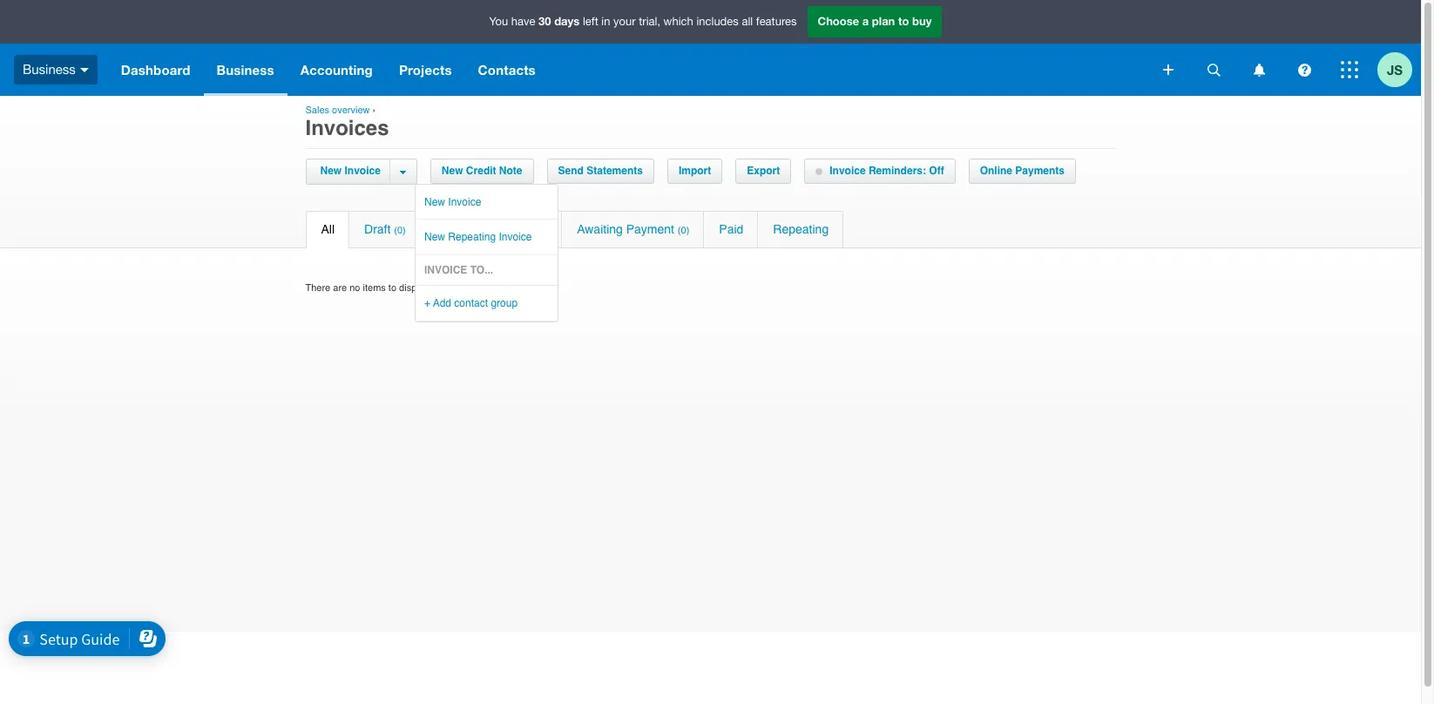 Task type: vqa. For each thing, say whether or not it's contained in the screenshot.
top New Invoice
yes



Task type: describe. For each thing, give the bounding box(es) containing it.
1 horizontal spatial business
[[217, 62, 274, 78]]

approval
[[484, 222, 532, 236]]

plan
[[872, 14, 895, 28]]

days
[[554, 14, 580, 28]]

1 business button from the left
[[0, 44, 108, 96]]

have
[[511, 15, 536, 28]]

accounting
[[300, 62, 373, 78]]

you
[[489, 15, 508, 28]]

1 items from the left
[[363, 282, 386, 294]]

left
[[583, 15, 599, 28]]

sales
[[305, 105, 329, 116]]

send statements
[[558, 165, 643, 177]]

show
[[434, 282, 458, 294]]

+ add contact group
[[424, 297, 518, 310]]

there are no items to display. show deleted & voided items
[[305, 282, 557, 294]]

in
[[602, 15, 610, 28]]

send
[[558, 165, 584, 177]]

1 horizontal spatial repeating
[[773, 222, 829, 236]]

new repeating invoice link
[[416, 220, 593, 254]]

dashboard
[[121, 62, 190, 78]]

new invoice for the bottommost new invoice "link"
[[424, 196, 481, 208]]

new repeating invoice
[[424, 231, 532, 243]]

overview
[[332, 105, 370, 116]]

includes
[[697, 15, 739, 28]]

1 vertical spatial new invoice link
[[416, 185, 593, 219]]

sales overview › invoices
[[305, 105, 389, 140]]

js
[[1387, 61, 1403, 77]]

projects button
[[386, 44, 465, 96]]

draft
[[364, 222, 391, 236]]

add
[[433, 297, 451, 310]]

new down invoices on the top left
[[320, 165, 342, 177]]

import link
[[668, 159, 722, 183]]

(0) for awaiting payment
[[678, 225, 690, 236]]

statements
[[587, 165, 643, 177]]

credit
[[466, 165, 496, 177]]

choose a plan to buy
[[818, 14, 932, 28]]

voided
[[504, 282, 532, 294]]

awaiting for awaiting payment
[[577, 222, 623, 236]]

contacts button
[[465, 44, 549, 96]]

trial,
[[639, 15, 661, 28]]

group
[[491, 297, 518, 310]]

awaiting for awaiting approval
[[436, 222, 481, 236]]

there
[[305, 282, 331, 294]]

note
[[499, 165, 523, 177]]

all
[[742, 15, 753, 28]]

buy
[[913, 14, 932, 28]]

+
[[424, 297, 431, 310]]

invoice reminders:                                  off link
[[805, 159, 955, 183]]

2 items from the left
[[534, 282, 557, 294]]

payment
[[626, 222, 675, 236]]

online
[[980, 165, 1013, 177]]

new credit note
[[442, 165, 523, 177]]

new up "new repeating invoice"
[[424, 196, 445, 208]]

your
[[614, 15, 636, 28]]

(0) inside draft (0)
[[394, 225, 406, 236]]

contacts
[[478, 62, 536, 78]]

a
[[863, 14, 869, 28]]

contact
[[454, 297, 488, 310]]

all
[[321, 222, 335, 236]]

show deleted & voided items link
[[434, 282, 557, 294]]

export
[[747, 165, 780, 177]]

0 horizontal spatial new invoice link
[[316, 159, 389, 183]]

awaiting payment (0)
[[577, 222, 690, 236]]

new invoice for the left new invoice "link"
[[320, 165, 381, 177]]

invoice
[[424, 264, 467, 276]]

deleted
[[460, 282, 492, 294]]

off
[[929, 165, 944, 177]]



Task type: locate. For each thing, give the bounding box(es) containing it.
0 horizontal spatial items
[[363, 282, 386, 294]]

new left credit
[[442, 165, 463, 177]]

0 horizontal spatial business
[[23, 62, 76, 76]]

1 horizontal spatial new invoice
[[424, 196, 481, 208]]

reminders:
[[869, 165, 926, 177]]

invoice
[[345, 165, 381, 177], [830, 165, 866, 177], [448, 196, 481, 208], [499, 231, 532, 243]]

2 horizontal spatial (0)
[[678, 225, 690, 236]]

2 (0) from the left
[[536, 225, 547, 236]]

+ add contact group link
[[416, 286, 593, 320]]

2 business button from the left
[[204, 44, 287, 96]]

&
[[494, 282, 501, 294]]

1 horizontal spatial business button
[[204, 44, 287, 96]]

(0) right "approval"
[[536, 225, 547, 236]]

items
[[363, 282, 386, 294], [534, 282, 557, 294]]

online payments link
[[970, 159, 1075, 183]]

1 horizontal spatial items
[[534, 282, 557, 294]]

1 horizontal spatial new invoice link
[[416, 185, 593, 219]]

dashboard link
[[108, 44, 204, 96]]

no
[[350, 282, 360, 294]]

import
[[679, 165, 711, 177]]

3 (0) from the left
[[678, 225, 690, 236]]

awaiting approval (0)
[[436, 222, 547, 236]]

new invoice link up "approval"
[[416, 185, 593, 219]]

to...
[[470, 264, 493, 276]]

export link
[[737, 159, 791, 183]]

new invoice link down invoices on the top left
[[316, 159, 389, 183]]

repeating link
[[759, 212, 844, 248]]

new invoice down credit
[[424, 196, 481, 208]]

navigation containing dashboard
[[108, 44, 1151, 96]]

›
[[373, 105, 376, 116]]

0 vertical spatial to
[[898, 14, 909, 28]]

invoices
[[305, 116, 389, 140]]

all link
[[306, 212, 349, 248]]

new
[[320, 165, 342, 177], [442, 165, 463, 177], [424, 196, 445, 208], [424, 231, 445, 243]]

0 horizontal spatial svg image
[[80, 68, 89, 72]]

1 horizontal spatial awaiting
[[577, 222, 623, 236]]

2 awaiting from the left
[[577, 222, 623, 236]]

(0) right payment
[[678, 225, 690, 236]]

30
[[539, 14, 551, 28]]

banner containing js
[[0, 0, 1421, 96]]

svg image
[[1341, 61, 1359, 78], [1207, 63, 1221, 76], [1298, 63, 1311, 76], [1163, 64, 1174, 75]]

draft (0)
[[364, 222, 406, 236]]

to
[[898, 14, 909, 28], [389, 282, 397, 294]]

js button
[[1378, 44, 1421, 96]]

1 (0) from the left
[[394, 225, 406, 236]]

1 horizontal spatial svg image
[[1254, 63, 1265, 76]]

online payments
[[980, 165, 1065, 177]]

to left display.
[[389, 282, 397, 294]]

paid link
[[704, 212, 758, 248]]

which
[[664, 15, 694, 28]]

(0) inside awaiting approval (0)
[[536, 225, 547, 236]]

awaiting left payment
[[577, 222, 623, 236]]

repeating down export link
[[773, 222, 829, 236]]

1 awaiting from the left
[[436, 222, 481, 236]]

invoice to...
[[424, 264, 493, 276]]

0 horizontal spatial new invoice
[[320, 165, 381, 177]]

to left buy
[[898, 14, 909, 28]]

0 vertical spatial new invoice
[[320, 165, 381, 177]]

(0)
[[394, 225, 406, 236], [536, 225, 547, 236], [678, 225, 690, 236]]

sales overview link
[[305, 105, 370, 116]]

business button
[[0, 44, 108, 96], [204, 44, 287, 96]]

1 vertical spatial to
[[389, 282, 397, 294]]

send statements link
[[548, 159, 654, 183]]

0 horizontal spatial business button
[[0, 44, 108, 96]]

you have 30 days left in your trial, which includes all features
[[489, 14, 797, 28]]

repeating
[[773, 222, 829, 236], [448, 231, 496, 243]]

0 horizontal spatial repeating
[[448, 231, 496, 243]]

invoice reminders:                                  off
[[830, 165, 944, 177]]

svg image inside the 'business' popup button
[[80, 68, 89, 72]]

0 horizontal spatial awaiting
[[436, 222, 481, 236]]

new up "invoice"
[[424, 231, 445, 243]]

accounting button
[[287, 44, 386, 96]]

new invoice down invoices on the top left
[[320, 165, 381, 177]]

are
[[333, 282, 347, 294]]

new credit note link
[[431, 159, 533, 183]]

0 horizontal spatial to
[[389, 282, 397, 294]]

features
[[756, 15, 797, 28]]

payments
[[1016, 165, 1065, 177]]

0 vertical spatial new invoice link
[[316, 159, 389, 183]]

business
[[23, 62, 76, 76], [217, 62, 274, 78]]

repeating up the to...
[[448, 231, 496, 243]]

1 vertical spatial new invoice
[[424, 196, 481, 208]]

0 horizontal spatial (0)
[[394, 225, 406, 236]]

awaiting up invoice to...
[[436, 222, 481, 236]]

(0) right draft
[[394, 225, 406, 236]]

1 horizontal spatial to
[[898, 14, 909, 28]]

items right no
[[363, 282, 386, 294]]

banner
[[0, 0, 1421, 96]]

display.
[[399, 282, 431, 294]]

new invoice link
[[316, 159, 389, 183], [416, 185, 593, 219]]

paid
[[719, 222, 744, 236]]

(0) for awaiting approval
[[536, 225, 547, 236]]

1 horizontal spatial (0)
[[536, 225, 547, 236]]

awaiting
[[436, 222, 481, 236], [577, 222, 623, 236]]

projects
[[399, 62, 452, 78]]

new invoice
[[320, 165, 381, 177], [424, 196, 481, 208]]

(0) inside awaiting payment (0)
[[678, 225, 690, 236]]

navigation
[[108, 44, 1151, 96]]

choose
[[818, 14, 859, 28]]

items right voided
[[534, 282, 557, 294]]

svg image
[[1254, 63, 1265, 76], [80, 68, 89, 72]]



